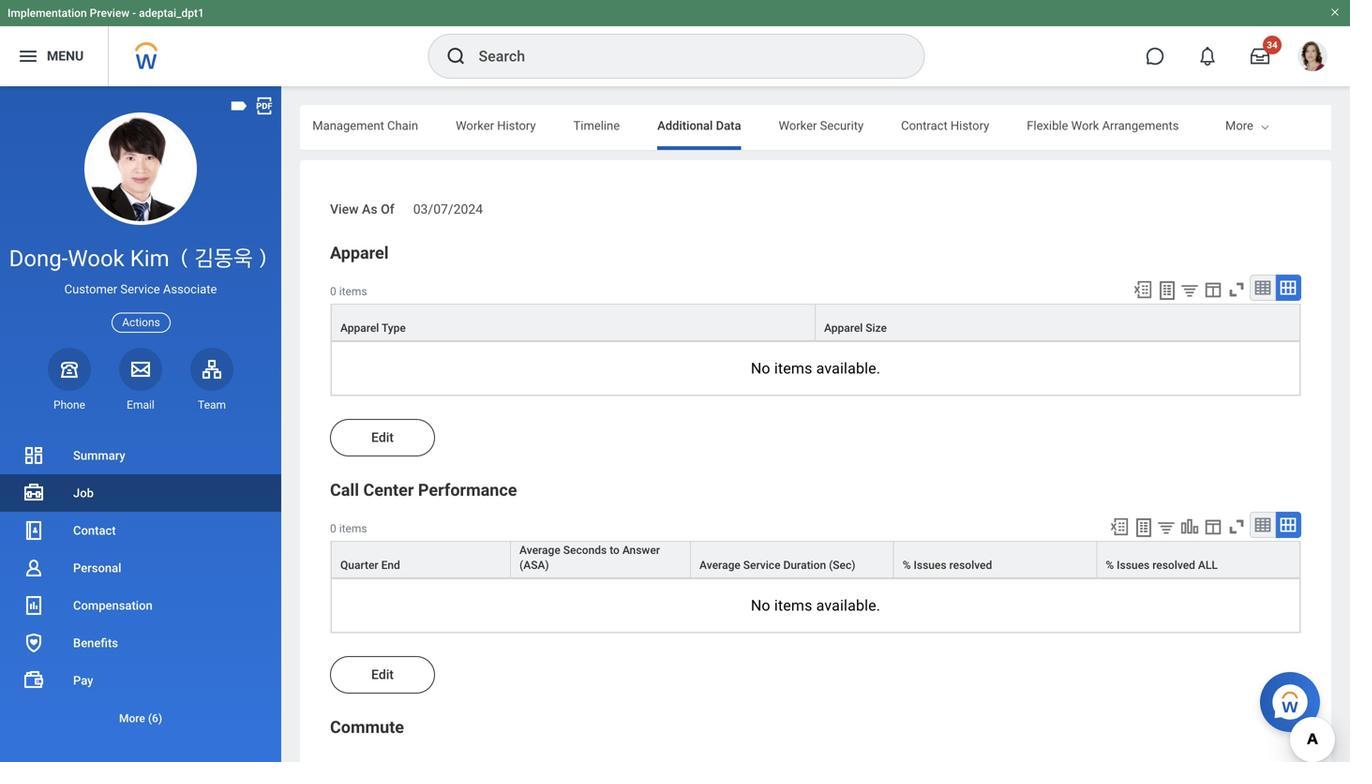 Task type: vqa. For each thing, say whether or not it's contained in the screenshot.
tab list containing Management Chain
yes



Task type: describe. For each thing, give the bounding box(es) containing it.
justify image
[[17, 45, 39, 68]]

Search Workday  search field
[[479, 36, 886, 77]]

commute
[[330, 718, 404, 738]]

average service duration (sec) button
[[691, 542, 893, 578]]

personal
[[73, 561, 121, 575]]

（김동욱）
[[175, 245, 272, 272]]

wook
[[68, 245, 125, 272]]

more for more
[[1226, 119, 1254, 133]]

quarter end
[[340, 559, 400, 572]]

phone dong-wook kim （김동욱） element
[[48, 397, 91, 413]]

worker for worker history
[[456, 119, 494, 133]]

email button
[[119, 348, 162, 413]]

contract history
[[901, 119, 990, 133]]

navigation pane region
[[0, 86, 281, 762]]

size
[[866, 322, 887, 335]]

worker for worker security
[[779, 119, 817, 133]]

(asa)
[[520, 559, 549, 572]]

summary link
[[0, 437, 281, 475]]

apparel for apparel type
[[340, 322, 379, 335]]

performance
[[418, 480, 517, 500]]

additional data
[[658, 119, 741, 133]]

table image for expand table icon
[[1254, 278, 1273, 297]]

export to excel image for apparel
[[1133, 279, 1154, 300]]

worker security
[[779, 119, 864, 133]]

0 items for call center performance
[[330, 522, 367, 535]]

1 edit button from the top
[[330, 419, 435, 457]]

view worker - expand/collapse chart image
[[1180, 517, 1200, 537]]

answer
[[623, 544, 660, 557]]

pay
[[73, 674, 93, 688]]

no items available. for apparel
[[751, 360, 881, 377]]

phone image
[[56, 358, 83, 381]]

notifications large image
[[1199, 47, 1217, 66]]

expand table image
[[1279, 278, 1298, 297]]

(sec)
[[829, 559, 856, 572]]

implementation
[[8, 7, 87, 20]]

more (6) button
[[0, 708, 281, 730]]

email dong-wook kim （김동욱） element
[[119, 397, 162, 413]]

end
[[381, 559, 400, 572]]

contract
[[901, 119, 948, 133]]

team dong-wook kim （김동욱） element
[[190, 397, 234, 413]]

job image
[[23, 482, 45, 505]]

contact link
[[0, 512, 281, 550]]

view as of
[[330, 202, 395, 217]]

center
[[363, 480, 414, 500]]

personal link
[[0, 550, 281, 587]]

2 edit from the top
[[371, 667, 394, 683]]

type
[[382, 322, 406, 335]]

pay image
[[23, 670, 45, 692]]

0 for apparel
[[330, 285, 336, 298]]

2 edit button from the top
[[330, 656, 435, 694]]

34
[[1267, 39, 1278, 51]]

expand table image
[[1279, 516, 1298, 534]]

% issues resolved all button
[[1098, 542, 1300, 578]]

% issues resolved all
[[1106, 559, 1218, 572]]

contact image
[[23, 520, 45, 542]]

% for % issues resolved
[[903, 559, 911, 572]]

apparel group
[[330, 242, 1302, 397]]

view
[[330, 202, 359, 217]]

service for average
[[744, 559, 781, 572]]

call
[[330, 480, 359, 500]]

34 button
[[1240, 36, 1282, 77]]

history for worker history
[[497, 119, 536, 133]]

close environment banner image
[[1330, 7, 1341, 18]]

compensation image
[[23, 595, 45, 617]]

management chain
[[313, 119, 418, 133]]

of
[[381, 202, 395, 217]]

summary
[[73, 449, 125, 463]]

average service duration (sec)
[[700, 559, 856, 572]]

implementation preview -   adeptai_dpt1
[[8, 7, 204, 20]]

summary image
[[23, 445, 45, 467]]

call center performance button
[[330, 480, 517, 500]]

personal image
[[23, 557, 45, 580]]

quarter
[[340, 559, 379, 572]]

select to filter grid data image for apparel
[[1180, 280, 1200, 300]]

seconds
[[563, 544, 607, 557]]

apparel for apparel size
[[824, 322, 863, 335]]

average for average service duration (sec)
[[700, 559, 741, 572]]

no items available. for call center performance
[[751, 597, 881, 615]]

apparel button
[[330, 243, 389, 263]]

resolved for % issues resolved all
[[1153, 559, 1196, 572]]

email
[[127, 398, 155, 412]]

more (6) button
[[0, 700, 281, 737]]

benefits
[[73, 636, 118, 650]]

apparel type button
[[332, 305, 815, 340]]

0 items for apparel
[[330, 285, 367, 298]]

0 for call center performance
[[330, 522, 336, 535]]

work
[[1072, 119, 1099, 133]]

more for more (6)
[[119, 712, 145, 725]]

adeptai_dpt1
[[139, 7, 204, 20]]

row for call center performance
[[331, 541, 1301, 579]]



Task type: locate. For each thing, give the bounding box(es) containing it.
list containing summary
[[0, 437, 281, 737]]

2 table image from the top
[[1254, 516, 1273, 534]]

edit button up commute
[[330, 656, 435, 694]]

edit up commute
[[371, 667, 394, 683]]

job
[[73, 486, 94, 500]]

0 inside apparel "group"
[[330, 285, 336, 298]]

0 vertical spatial click to view/edit grid preferences image
[[1203, 279, 1224, 300]]

2 worker from the left
[[779, 119, 817, 133]]

export to excel image inside apparel "group"
[[1133, 279, 1154, 300]]

row
[[331, 304, 1301, 342], [331, 541, 1301, 579]]

0 vertical spatial toolbar
[[1124, 275, 1302, 304]]

0 vertical spatial more
[[1226, 119, 1254, 133]]

fullscreen image
[[1227, 279, 1247, 300], [1227, 517, 1247, 537]]

1 resolved from the left
[[950, 559, 992, 572]]

0 vertical spatial available.
[[816, 360, 881, 377]]

2 resolved from the left
[[1153, 559, 1196, 572]]

contact
[[73, 524, 116, 538]]

toolbar for call center performance
[[1101, 512, 1302, 541]]

benefits link
[[0, 625, 281, 662]]

2 available. from the top
[[816, 597, 881, 615]]

%
[[903, 559, 911, 572], [1106, 559, 1114, 572]]

service left duration
[[744, 559, 781, 572]]

export to excel image left export to worksheets icon
[[1109, 517, 1130, 537]]

2 issues from the left
[[1117, 559, 1150, 572]]

% inside % issues resolved popup button
[[903, 559, 911, 572]]

view printable version (pdf) image
[[254, 96, 275, 116]]

service for customer
[[120, 282, 160, 296]]

0 down apparel button
[[330, 285, 336, 298]]

0 horizontal spatial worker
[[456, 119, 494, 133]]

arrangements
[[1102, 119, 1179, 133]]

row containing average seconds to answer (asa)
[[331, 541, 1301, 579]]

0 horizontal spatial more
[[119, 712, 145, 725]]

0 vertical spatial 0
[[330, 285, 336, 298]]

(6)
[[148, 712, 162, 725]]

actions button
[[112, 313, 170, 333]]

export to excel image for call center performance
[[1109, 517, 1130, 537]]

1 horizontal spatial average
[[700, 559, 741, 572]]

items
[[339, 285, 367, 298], [774, 360, 813, 377], [339, 522, 367, 535], [774, 597, 813, 615]]

1 vertical spatial 0
[[330, 522, 336, 535]]

toolbar
[[1124, 275, 1302, 304], [1101, 512, 1302, 541]]

select to filter grid data image right export to worksheets icon
[[1156, 518, 1177, 537]]

0 vertical spatial export to excel image
[[1133, 279, 1154, 300]]

1 worker from the left
[[456, 119, 494, 133]]

available. for call center performance
[[816, 597, 881, 615]]

preview
[[90, 7, 130, 20]]

click to view/edit grid preferences image right view worker - expand/collapse chart "image"
[[1203, 517, 1224, 537]]

inbox large image
[[1251, 47, 1270, 66]]

average up (asa)
[[520, 544, 561, 557]]

edit button up center
[[330, 419, 435, 457]]

security
[[820, 119, 864, 133]]

0 vertical spatial 0 items
[[330, 285, 367, 298]]

edit
[[371, 430, 394, 445], [371, 667, 394, 683]]

0 horizontal spatial average
[[520, 544, 561, 557]]

table image left expand table image
[[1254, 516, 1273, 534]]

0 vertical spatial no items available.
[[751, 360, 881, 377]]

1 vertical spatial fullscreen image
[[1227, 517, 1247, 537]]

% inside % issues resolved all popup button
[[1106, 559, 1114, 572]]

1 vertical spatial 0 items
[[330, 522, 367, 535]]

apparel for apparel
[[330, 243, 389, 263]]

0 vertical spatial no
[[751, 360, 771, 377]]

edit button
[[330, 419, 435, 457], [330, 656, 435, 694]]

view as of element
[[413, 190, 483, 218]]

service
[[120, 282, 160, 296], [744, 559, 781, 572]]

menu banner
[[0, 0, 1350, 86]]

issues right (sec)
[[914, 559, 947, 572]]

dong-wook kim （김동욱）
[[9, 245, 272, 272]]

export to worksheets image
[[1156, 279, 1179, 302]]

fullscreen image right view worker - expand/collapse chart "image"
[[1227, 517, 1247, 537]]

% issues resolved
[[903, 559, 992, 572]]

no for apparel
[[751, 360, 771, 377]]

select to filter grid data image right export to worksheets image
[[1180, 280, 1200, 300]]

0 items down apparel button
[[330, 285, 367, 298]]

history for contract history
[[951, 119, 990, 133]]

1 horizontal spatial select to filter grid data image
[[1180, 280, 1200, 300]]

no for call center performance
[[751, 597, 771, 615]]

table image left expand table icon
[[1254, 278, 1273, 297]]

average left duration
[[700, 559, 741, 572]]

history right contract
[[951, 119, 990, 133]]

service inside "popup button"
[[744, 559, 781, 572]]

0 horizontal spatial select to filter grid data image
[[1156, 518, 1177, 537]]

more inside dropdown button
[[119, 712, 145, 725]]

commute group
[[330, 716, 1302, 762]]

apparel left size
[[824, 322, 863, 335]]

no inside apparel "group"
[[751, 360, 771, 377]]

actions
[[122, 316, 160, 329]]

2 history from the left
[[951, 119, 990, 133]]

average for average seconds to answer (asa)
[[520, 544, 561, 557]]

click to view/edit grid preferences image
[[1203, 279, 1224, 300], [1203, 517, 1224, 537]]

dong-
[[9, 245, 68, 272]]

1 edit from the top
[[371, 430, 394, 445]]

view team image
[[201, 358, 223, 381]]

0 inside call center performance group
[[330, 522, 336, 535]]

issues for % issues resolved
[[914, 559, 947, 572]]

2 no from the top
[[751, 597, 771, 615]]

fullscreen image left expand table icon
[[1227, 279, 1247, 300]]

worker
[[456, 119, 494, 133], [779, 119, 817, 133]]

1 vertical spatial select to filter grid data image
[[1156, 518, 1177, 537]]

0 vertical spatial row
[[331, 304, 1301, 342]]

export to excel image
[[1133, 279, 1154, 300], [1109, 517, 1130, 537]]

apparel down view as of
[[330, 243, 389, 263]]

1 fullscreen image from the top
[[1227, 279, 1247, 300]]

issues down export to worksheets icon
[[1117, 559, 1150, 572]]

1 click to view/edit grid preferences image from the top
[[1203, 279, 1224, 300]]

mail image
[[129, 358, 152, 381]]

1 row from the top
[[331, 304, 1301, 342]]

issues
[[914, 559, 947, 572], [1117, 559, 1150, 572]]

no items available. inside apparel "group"
[[751, 360, 881, 377]]

-
[[132, 7, 136, 20]]

1 issues from the left
[[914, 559, 947, 572]]

average
[[520, 544, 561, 557], [700, 559, 741, 572]]

profile logan mcneil image
[[1298, 41, 1328, 75]]

1 vertical spatial service
[[744, 559, 781, 572]]

duration
[[784, 559, 826, 572]]

apparel size
[[824, 322, 887, 335]]

1 horizontal spatial issues
[[1117, 559, 1150, 572]]

1 horizontal spatial service
[[744, 559, 781, 572]]

0 vertical spatial select to filter grid data image
[[1180, 280, 1200, 300]]

1 horizontal spatial export to excel image
[[1133, 279, 1154, 300]]

1 horizontal spatial history
[[951, 119, 990, 133]]

1 vertical spatial available.
[[816, 597, 881, 615]]

issues for % issues resolved all
[[1117, 559, 1150, 572]]

service down the dong-wook kim （김동욱）
[[120, 282, 160, 296]]

more down "inbox large" icon
[[1226, 119, 1254, 133]]

table image for expand table image
[[1254, 516, 1273, 534]]

1 no from the top
[[751, 360, 771, 377]]

as
[[362, 202, 378, 217]]

more
[[1226, 119, 1254, 133], [119, 712, 145, 725]]

tab list containing management chain
[[0, 105, 1179, 150]]

0 horizontal spatial %
[[903, 559, 911, 572]]

data
[[716, 119, 741, 133]]

worker left security
[[779, 119, 817, 133]]

1 vertical spatial edit button
[[330, 656, 435, 694]]

available. down apparel size
[[816, 360, 881, 377]]

worker down search image
[[456, 119, 494, 133]]

1 vertical spatial export to excel image
[[1109, 517, 1130, 537]]

available. inside apparel "group"
[[816, 360, 881, 377]]

0 horizontal spatial history
[[497, 119, 536, 133]]

select to filter grid data image for call center performance
[[1156, 518, 1177, 537]]

no items available. down apparel size
[[751, 360, 881, 377]]

1 no items available. from the top
[[751, 360, 881, 377]]

1 vertical spatial table image
[[1254, 516, 1273, 534]]

toolbar inside apparel "group"
[[1124, 275, 1302, 304]]

associate
[[163, 282, 217, 296]]

export to worksheets image
[[1133, 517, 1155, 539]]

tab list
[[0, 105, 1179, 150]]

flexible work arrangements
[[1027, 119, 1179, 133]]

flexible
[[1027, 119, 1069, 133]]

available.
[[816, 360, 881, 377], [816, 597, 881, 615]]

kim
[[130, 245, 169, 272]]

available. inside call center performance group
[[816, 597, 881, 615]]

2 click to view/edit grid preferences image from the top
[[1203, 517, 1224, 537]]

1 table image from the top
[[1254, 278, 1273, 297]]

1 vertical spatial row
[[331, 541, 1301, 579]]

pay link
[[0, 662, 281, 700]]

1 vertical spatial click to view/edit grid preferences image
[[1203, 517, 1224, 537]]

0 horizontal spatial issues
[[914, 559, 947, 572]]

compensation
[[73, 599, 153, 613]]

call center performance
[[330, 480, 517, 500]]

chain
[[387, 119, 418, 133]]

select to filter grid data image inside apparel "group"
[[1180, 280, 1200, 300]]

1 vertical spatial no items available.
[[751, 597, 881, 615]]

job link
[[0, 475, 281, 512]]

no items available. inside call center performance group
[[751, 597, 881, 615]]

0 vertical spatial average
[[520, 544, 561, 557]]

0 vertical spatial edit
[[371, 430, 394, 445]]

row containing apparel type
[[331, 304, 1301, 342]]

1 horizontal spatial worker
[[779, 119, 817, 133]]

all
[[1198, 559, 1218, 572]]

0 vertical spatial table image
[[1254, 278, 1273, 297]]

0 horizontal spatial service
[[120, 282, 160, 296]]

0 horizontal spatial resolved
[[950, 559, 992, 572]]

% for % issues resolved all
[[1106, 559, 1114, 572]]

team link
[[190, 348, 234, 413]]

1 horizontal spatial %
[[1106, 559, 1114, 572]]

additional
[[658, 119, 713, 133]]

average inside average service duration (sec) "popup button"
[[700, 559, 741, 572]]

0 items up quarter
[[330, 522, 367, 535]]

row inside apparel "group"
[[331, 304, 1301, 342]]

2 % from the left
[[1106, 559, 1114, 572]]

export to excel image inside call center performance group
[[1109, 517, 1130, 537]]

0 vertical spatial service
[[120, 282, 160, 296]]

1 history from the left
[[497, 119, 536, 133]]

0
[[330, 285, 336, 298], [330, 522, 336, 535]]

2 0 items from the top
[[330, 522, 367, 535]]

team
[[198, 398, 226, 412]]

list
[[0, 437, 281, 737]]

no items available. down duration
[[751, 597, 881, 615]]

phone
[[53, 398, 85, 412]]

0 horizontal spatial export to excel image
[[1109, 517, 1130, 537]]

2 fullscreen image from the top
[[1227, 517, 1247, 537]]

1 horizontal spatial resolved
[[1153, 559, 1196, 572]]

0 down call
[[330, 522, 336, 535]]

toolbar for apparel
[[1124, 275, 1302, 304]]

customer service associate
[[64, 282, 217, 296]]

% issues resolved button
[[894, 542, 1097, 578]]

worker history
[[456, 119, 536, 133]]

edit up center
[[371, 430, 394, 445]]

customer
[[64, 282, 117, 296]]

2 no items available. from the top
[[751, 597, 881, 615]]

0 vertical spatial fullscreen image
[[1227, 279, 1247, 300]]

apparel inside popup button
[[824, 322, 863, 335]]

select to filter grid data image
[[1180, 280, 1200, 300], [1156, 518, 1177, 537]]

select to filter grid data image inside call center performance group
[[1156, 518, 1177, 537]]

1 0 items from the top
[[330, 285, 367, 298]]

no
[[751, 360, 771, 377], [751, 597, 771, 615]]

export to excel image left export to worksheets image
[[1133, 279, 1154, 300]]

resolved for % issues resolved
[[950, 559, 992, 572]]

2 0 from the top
[[330, 522, 336, 535]]

1 available. from the top
[[816, 360, 881, 377]]

more (6)
[[119, 712, 162, 725]]

apparel type
[[340, 322, 406, 335]]

1 vertical spatial average
[[700, 559, 741, 572]]

1 0 from the top
[[330, 285, 336, 298]]

resolved
[[950, 559, 992, 572], [1153, 559, 1196, 572]]

no inside call center performance group
[[751, 597, 771, 615]]

compensation link
[[0, 587, 281, 625]]

menu button
[[0, 26, 108, 86]]

menu
[[47, 48, 84, 64]]

1 vertical spatial edit
[[371, 667, 394, 683]]

available. down (sec)
[[816, 597, 881, 615]]

apparel inside popup button
[[340, 322, 379, 335]]

row inside call center performance group
[[331, 541, 1301, 579]]

apparel
[[330, 243, 389, 263], [340, 322, 379, 335], [824, 322, 863, 335]]

row for apparel
[[331, 304, 1301, 342]]

0 items inside call center performance group
[[330, 522, 367, 535]]

tag image
[[229, 96, 249, 116]]

service inside navigation pane region
[[120, 282, 160, 296]]

phone button
[[48, 348, 91, 413]]

2 row from the top
[[331, 541, 1301, 579]]

0 items
[[330, 285, 367, 298], [330, 522, 367, 535]]

1 % from the left
[[903, 559, 911, 572]]

timeline
[[574, 119, 620, 133]]

search image
[[445, 45, 468, 68]]

apparel left type
[[340, 322, 379, 335]]

toolbar inside call center performance group
[[1101, 512, 1302, 541]]

03/07/2024
[[413, 202, 483, 217]]

average seconds to answer (asa) button
[[511, 542, 690, 578]]

call center performance group
[[330, 479, 1302, 634]]

0 vertical spatial edit button
[[330, 419, 435, 457]]

1 vertical spatial no
[[751, 597, 771, 615]]

1 horizontal spatial more
[[1226, 119, 1254, 133]]

history left timeline
[[497, 119, 536, 133]]

1 vertical spatial more
[[119, 712, 145, 725]]

0 items inside apparel "group"
[[330, 285, 367, 298]]

average inside "average seconds to answer (asa)"
[[520, 544, 561, 557]]

more left '(6)'
[[119, 712, 145, 725]]

average seconds to answer (asa)
[[520, 544, 660, 572]]

to
[[610, 544, 620, 557]]

quarter end button
[[332, 542, 510, 578]]

apparel size button
[[816, 305, 1300, 340]]

commute button
[[330, 718, 404, 738]]

available. for apparel
[[816, 360, 881, 377]]

management
[[313, 119, 384, 133]]

click to view/edit grid preferences image right export to worksheets image
[[1203, 279, 1224, 300]]

benefits image
[[23, 632, 45, 655]]

table image
[[1254, 278, 1273, 297], [1254, 516, 1273, 534]]

1 vertical spatial toolbar
[[1101, 512, 1302, 541]]



